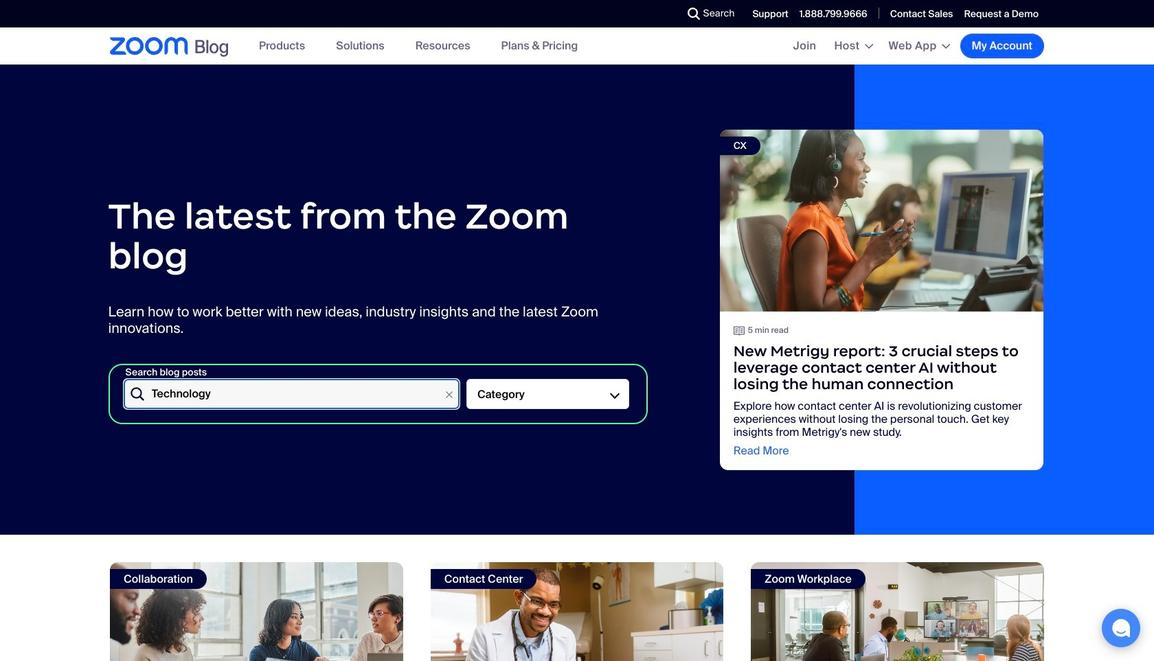 Task type: vqa. For each thing, say whether or not it's contained in the screenshot.
Introducing Zoom Workplace: Reimagine teamwork with your AI-powered collaboration platform image
no



Task type: describe. For each thing, give the bounding box(es) containing it.
search image
[[688, 8, 700, 20]]

new metrigy report: 3 crucial steps to leverage contact center ai without losing the human connection image
[[720, 130, 1044, 312]]

unlocking growth: the power of strategic consolidation for unicorns image
[[752, 563, 1045, 662]]

clear search image
[[442, 387, 457, 402]]

logo blog.svg image
[[195, 36, 228, 58]]



Task type: locate. For each thing, give the bounding box(es) containing it.
zoom logo image
[[110, 37, 188, 55]]

None text field
[[123, 379, 460, 409]]

None search field
[[638, 3, 691, 25]]

deliver the right care and communication the first time with zoom contact center image
[[431, 563, 724, 662]]

search image
[[688, 8, 700, 20]]

main content
[[0, 65, 1155, 662]]

4 ways to bring technology into your employee engagement strategies image
[[110, 563, 403, 662]]

open chat image
[[1112, 619, 1131, 639]]



